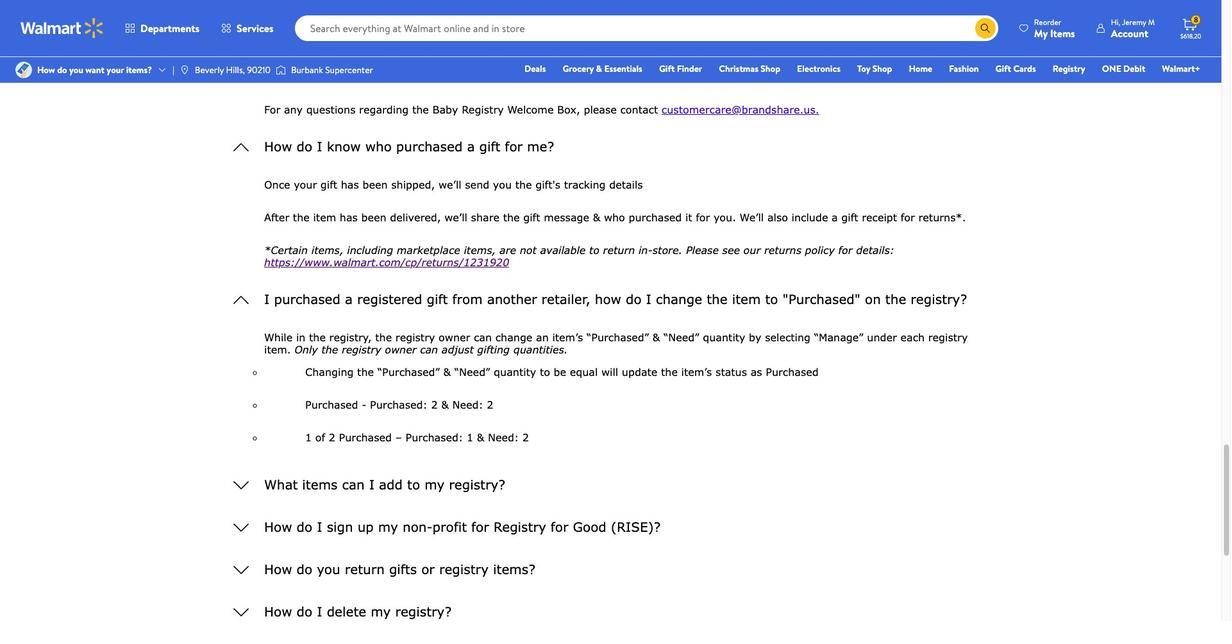 Task type: locate. For each thing, give the bounding box(es) containing it.
 image for how do you want your items?
[[15, 62, 32, 78]]

 image left how
[[15, 62, 32, 78]]

one debit link
[[1097, 62, 1152, 76]]

 image right the 90210
[[276, 64, 286, 76]]

gift finder link
[[654, 62, 708, 76]]

items
[[1051, 26, 1076, 40]]

1 shop from the left
[[761, 62, 781, 75]]

90210
[[247, 63, 271, 76]]

shop right christmas
[[761, 62, 781, 75]]

my
[[1035, 26, 1048, 40]]

home link
[[904, 62, 939, 76]]

1 horizontal spatial gift
[[996, 62, 1012, 75]]

want
[[85, 63, 105, 76]]

1 horizontal spatial  image
[[276, 64, 286, 76]]

hi, jeremy m account
[[1112, 16, 1155, 40]]

 image for burbank supercenter
[[276, 64, 286, 76]]

shop inside christmas shop link
[[761, 62, 781, 75]]

supercenter
[[325, 63, 373, 76]]

deals
[[525, 62, 546, 75]]

1 gift from the left
[[659, 62, 675, 75]]

0 horizontal spatial shop
[[761, 62, 781, 75]]

christmas shop
[[719, 62, 781, 75]]

shop right the 'toy'
[[873, 62, 893, 75]]

departments button
[[114, 13, 210, 44]]

 image
[[180, 65, 190, 75]]

one
[[1103, 62, 1122, 75]]

gift left cards
[[996, 62, 1012, 75]]

0 horizontal spatial gift
[[659, 62, 675, 75]]

 image
[[15, 62, 32, 78], [276, 64, 286, 76]]

do
[[57, 63, 67, 76]]

reorder my items
[[1035, 16, 1076, 40]]

registry
[[1053, 62, 1086, 75]]

1 horizontal spatial shop
[[873, 62, 893, 75]]

toy shop link
[[852, 62, 898, 76]]

Search search field
[[295, 15, 999, 41]]

items?
[[126, 63, 152, 76]]

essentials
[[605, 62, 643, 75]]

2 shop from the left
[[873, 62, 893, 75]]

christmas
[[719, 62, 759, 75]]

shop inside the "toy shop" link
[[873, 62, 893, 75]]

gift inside 'gift finder' link
[[659, 62, 675, 75]]

christmas shop link
[[714, 62, 787, 76]]

how do you want your items?
[[37, 63, 152, 76]]

gift
[[659, 62, 675, 75], [996, 62, 1012, 75]]

account
[[1112, 26, 1149, 40]]

gift left finder
[[659, 62, 675, 75]]

Walmart Site-Wide search field
[[295, 15, 999, 41]]

services
[[237, 21, 274, 35]]

2 gift from the left
[[996, 62, 1012, 75]]

fashion link
[[944, 62, 985, 76]]

beverly hills, 90210
[[195, 63, 271, 76]]

home
[[909, 62, 933, 75]]

shop
[[761, 62, 781, 75], [873, 62, 893, 75]]

cards
[[1014, 62, 1037, 75]]

burbank supercenter
[[291, 63, 373, 76]]

grocery & essentials
[[563, 62, 643, 75]]

gift inside gift cards "link"
[[996, 62, 1012, 75]]

grocery
[[563, 62, 594, 75]]

gift for gift finder
[[659, 62, 675, 75]]

0 horizontal spatial  image
[[15, 62, 32, 78]]



Task type: describe. For each thing, give the bounding box(es) containing it.
one debit
[[1103, 62, 1146, 75]]

finder
[[677, 62, 703, 75]]

m
[[1149, 16, 1155, 27]]

how
[[37, 63, 55, 76]]

departments
[[141, 21, 200, 35]]

beverly
[[195, 63, 224, 76]]

$618.20
[[1181, 31, 1202, 40]]

shop for toy shop
[[873, 62, 893, 75]]

grocery & essentials link
[[557, 62, 649, 76]]

shop for christmas shop
[[761, 62, 781, 75]]

8 $618.20
[[1181, 14, 1202, 40]]

fashion
[[950, 62, 979, 75]]

walmart+ link
[[1157, 62, 1207, 76]]

search icon image
[[981, 23, 991, 33]]

8
[[1195, 14, 1199, 25]]

burbank
[[291, 63, 323, 76]]

toy
[[858, 62, 871, 75]]

gift cards link
[[990, 62, 1042, 76]]

reorder
[[1035, 16, 1062, 27]]

gift cards
[[996, 62, 1037, 75]]

hi,
[[1112, 16, 1121, 27]]

electronics link
[[792, 62, 847, 76]]

|
[[173, 63, 174, 76]]

hills,
[[226, 63, 245, 76]]

jeremy
[[1123, 16, 1147, 27]]

&
[[596, 62, 602, 75]]

registry link
[[1047, 62, 1092, 76]]

toy shop
[[858, 62, 893, 75]]

debit
[[1124, 62, 1146, 75]]

walmart image
[[21, 18, 104, 38]]

you
[[69, 63, 83, 76]]

deals link
[[519, 62, 552, 76]]

walmart+
[[1163, 62, 1201, 75]]

gift for gift cards
[[996, 62, 1012, 75]]

electronics
[[798, 62, 841, 75]]

services button
[[210, 13, 285, 44]]

your
[[107, 63, 124, 76]]

gift finder
[[659, 62, 703, 75]]



Task type: vqa. For each thing, say whether or not it's contained in the screenshot.
parts.
no



